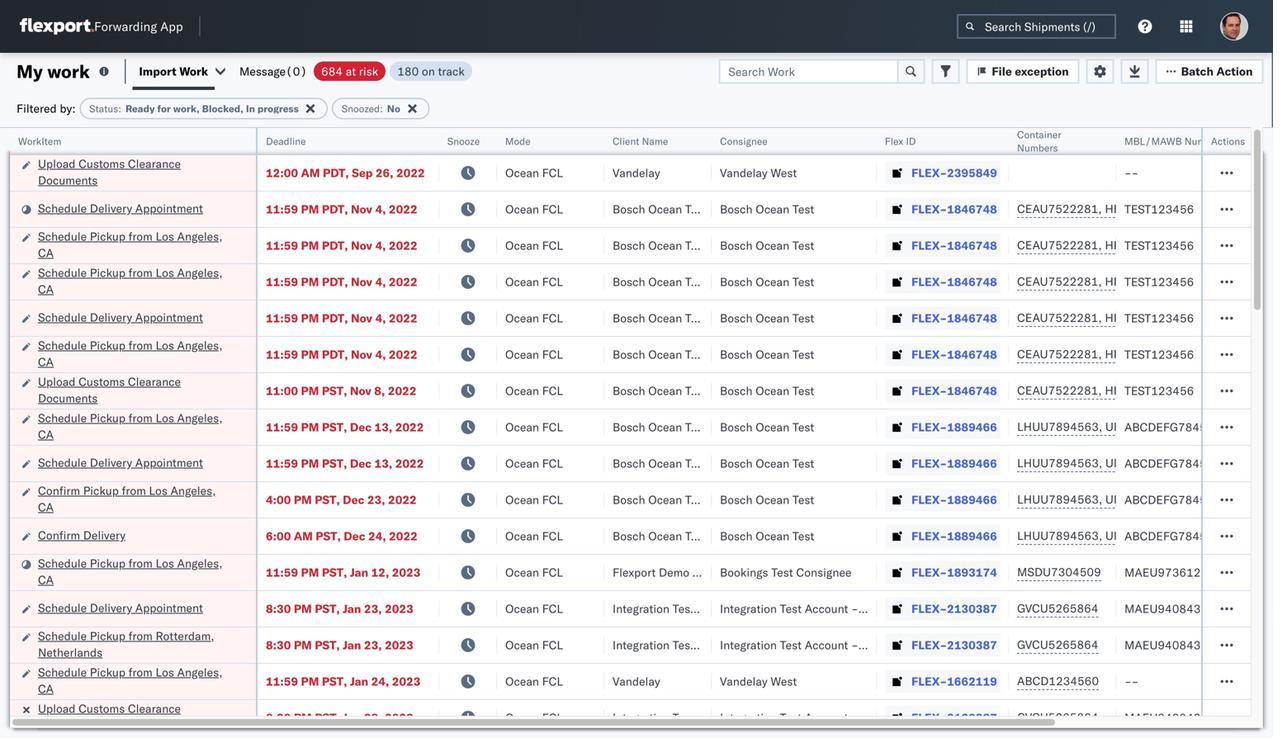 Task type: describe. For each thing, give the bounding box(es) containing it.
Search Work text field
[[719, 59, 899, 84]]

1893174
[[947, 565, 998, 580]]

dec up 6:00 am pst, dec 24, 2022
[[343, 493, 365, 507]]

file
[[992, 64, 1012, 78]]

bookings
[[720, 565, 769, 580]]

5 flex- from the top
[[912, 311, 947, 325]]

upload customs clearance documents button for 12:00 am pdt, sep 26, 2022
[[38, 156, 235, 190]]

am for pdt,
[[301, 166, 320, 180]]

1 1846748 from the top
[[947, 202, 998, 216]]

confirm delivery
[[38, 528, 126, 543]]

11:59 for 6th schedule pickup from los angeles, ca button from the top of the page
[[266, 674, 298, 689]]

flex id
[[885, 135, 917, 147]]

los inside 'confirm pickup from los angeles, ca'
[[149, 484, 168, 498]]

13 fcl from the top
[[542, 602, 563, 616]]

2 flex- from the top
[[912, 202, 947, 216]]

flex-1846748 for schedule pickup from los angeles, ca link for 5th schedule pickup from los angeles, ca button from the bottom of the page
[[912, 275, 998, 289]]

5 hlxu6269489, from the top
[[1105, 347, 1190, 361]]

appointment for 3rd schedule delivery appointment link from the bottom
[[135, 310, 203, 325]]

hlxu8034992 for schedule pickup from los angeles, ca link for 5th schedule pickup from los angeles, ca button from the bottom of the page
[[1193, 274, 1274, 289]]

3 fcl from the top
[[542, 238, 563, 253]]

1 4, from the top
[[375, 202, 386, 216]]

angeles, for schedule pickup from los angeles, ca link related to 3rd schedule pickup from los angeles, ca button from the bottom of the page
[[177, 411, 223, 425]]

resize handle column header for deadline button
[[420, 128, 439, 738]]

deadline button
[[258, 131, 423, 148]]

rotterdam,
[[156, 629, 214, 643]]

app
[[160, 19, 183, 34]]

16 fcl from the top
[[542, 711, 563, 725]]

3 8:30 from the top
[[266, 711, 291, 725]]

6 schedule pickup from los angeles, ca button from the top
[[38, 665, 235, 699]]

angeles, for confirm pickup from los angeles, ca link
[[171, 484, 216, 498]]

appointment for third schedule delivery appointment link from the top
[[135, 456, 203, 470]]

import work
[[139, 64, 208, 78]]

in
[[246, 102, 255, 115]]

pst, up 11:59 pm pst, jan 24, 2023
[[315, 638, 340, 653]]

3 documents from the top
[[38, 718, 98, 733]]

pst, down 11:00 pm pst, nov 8, 2022
[[322, 420, 347, 434]]

filtered by:
[[17, 101, 76, 116]]

3 abcdefg78456546 from the top
[[1125, 493, 1236, 507]]

1 8:30 from the top
[[266, 602, 291, 616]]

2 11:59 pm pst, dec 13, 2022 from the top
[[266, 456, 424, 471]]

3 lagerfeld from the top
[[886, 711, 935, 725]]

jan down 11:59 pm pst, jan 12, 2023
[[343, 602, 361, 616]]

11:59 pm pst, jan 24, 2023
[[266, 674, 421, 689]]

3 flex- from the top
[[912, 238, 947, 253]]

2 integration from the top
[[720, 638, 777, 653]]

actions
[[1212, 135, 1246, 147]]

confirm for confirm delivery
[[38, 528, 80, 543]]

flex-1662119
[[912, 674, 998, 689]]

3 upload from the top
[[38, 702, 76, 716]]

schedule for schedule pickup from rotterdam, netherlands link
[[38, 629, 87, 643]]

4 1846748 from the top
[[947, 311, 998, 325]]

pst, up 8:30 pm pst, jan 28, 2023
[[322, 674, 347, 689]]

documents for 11:00 pm pst, nov 8, 2022
[[38, 391, 98, 406]]

ca for confirm pickup from los angeles, ca link
[[38, 500, 54, 515]]

flex id button
[[877, 131, 993, 148]]

ca for schedule pickup from los angeles, ca link for 5th schedule pickup from los angeles, ca button from the bottom of the page
[[38, 282, 54, 297]]

2023 up 11:59 pm pst, jan 24, 2023
[[385, 638, 414, 653]]

(0)
[[286, 64, 307, 78]]

1 lhuu7894563, from the top
[[1018, 420, 1103, 434]]

jan for schedule pickup from rotterdam, netherlands link
[[343, 638, 361, 653]]

dec down 11:00 pm pst, nov 8, 2022
[[350, 420, 372, 434]]

progress
[[258, 102, 299, 115]]

from for schedule pickup from rotterdam, netherlands link
[[129, 629, 153, 643]]

documents for 12:00 am pdt, sep 26, 2022
[[38, 173, 98, 188]]

2023 right 28,
[[385, 711, 414, 725]]

2 lhuu7894563, from the top
[[1018, 456, 1103, 470]]

3 schedule pickup from los angeles, ca from the top
[[38, 338, 223, 369]]

4 ceau7522281, from the top
[[1018, 311, 1102, 325]]

2 ceau7522281, hlxu6269489, hlxu8034992 from the top
[[1018, 238, 1274, 252]]

consignee for bookings test consignee
[[797, 565, 852, 580]]

4 hlxu8034992 from the top
[[1193, 311, 1274, 325]]

status
[[89, 102, 118, 115]]

1 11:59 from the top
[[266, 202, 298, 216]]

4 lhuu7894563, from the top
[[1018, 529, 1103, 543]]

14 fcl from the top
[[542, 638, 563, 653]]

6 schedule pickup from los angeles, ca from the top
[[38, 665, 223, 696]]

11:59 pm pst, jan 12, 2023
[[266, 565, 421, 580]]

11:59 for 4th schedule pickup from los angeles, ca button from the bottom of the page
[[266, 347, 298, 362]]

2 ocean fcl from the top
[[506, 202, 563, 216]]

4:00
[[266, 493, 291, 507]]

2 abcdefg78456546 from the top
[[1125, 456, 1236, 471]]

angeles, for schedule pickup from los angeles, ca link related to 6th schedule pickup from los angeles, ca button from the top of the page
[[177, 665, 223, 680]]

my
[[17, 60, 43, 83]]

forwarding app
[[94, 19, 183, 34]]

1 integration from the top
[[720, 602, 777, 616]]

hlxu8034992 for upload customs clearance documents link related to 11:00
[[1193, 383, 1274, 398]]

: for status
[[118, 102, 121, 115]]

11:59 pm pdt, nov 4, 2022 for 5th schedule pickup from los angeles, ca button from the bottom of the page
[[266, 275, 418, 289]]

3 gvcu5265864 from the top
[[1018, 710, 1099, 725]]

angeles, for schedule pickup from los angeles, ca link for 2nd schedule pickup from los angeles, ca button from the bottom
[[177, 556, 223, 571]]

schedule delivery appointment for 1st schedule delivery appointment link
[[38, 201, 203, 216]]

exception
[[1015, 64, 1069, 78]]

status : ready for work, blocked, in progress
[[89, 102, 299, 115]]

1 lagerfeld from the top
[[886, 602, 935, 616]]

am for pst,
[[294, 529, 313, 544]]

1 gvcu5265864 from the top
[[1018, 601, 1099, 616]]

appointment for 1st schedule delivery appointment link
[[135, 201, 203, 216]]

clearance for 12:00 am pdt, sep 26, 2022
[[128, 157, 181, 171]]

180 on track
[[398, 64, 465, 78]]

by:
[[60, 101, 76, 116]]

1 uetu5238478 from the top
[[1106, 420, 1186, 434]]

schedule pickup from rotterdam, netherlands button
[[38, 628, 235, 663]]

6:00 am pst, dec 24, 2022
[[266, 529, 418, 544]]

angeles, for schedule pickup from los angeles, ca link for 5th schedule pickup from los angeles, ca button from the bottom of the page
[[177, 266, 223, 280]]

from for schedule pickup from los angeles, ca link related to 6th schedule pickup from los angeles, ca button from the top of the page
[[129, 665, 153, 680]]

mode
[[506, 135, 531, 147]]

3 schedule delivery appointment button from the top
[[38, 455, 203, 473]]

numbers for mbl/mawb numbers
[[1185, 135, 1226, 147]]

2 integration test account - karl lagerfeld from the top
[[720, 638, 935, 653]]

2 2130387 from the top
[[947, 638, 998, 653]]

upload customs clearance documents button for 11:00 pm pst, nov 8, 2022
[[38, 374, 235, 408]]

1 flex-1889466 from the top
[[912, 420, 998, 434]]

flexport
[[613, 565, 656, 580]]

4 11:59 from the top
[[266, 311, 298, 325]]

upload customs clearance documents for 11:00 pm pst, nov 8, 2022
[[38, 375, 181, 406]]

1 schedule pickup from los angeles, ca button from the top
[[38, 228, 235, 263]]

mode button
[[497, 131, 588, 148]]

work,
[[173, 102, 200, 115]]

1 karl from the top
[[862, 602, 883, 616]]

2 uetu5238478 from the top
[[1106, 456, 1186, 470]]

3 flex-2130387 from the top
[[912, 711, 998, 725]]

blocked,
[[202, 102, 244, 115]]

flexport demo consignee
[[613, 565, 748, 580]]

5 4, from the top
[[375, 347, 386, 362]]

filtered
[[17, 101, 57, 116]]

2 schedule delivery appointment link from the top
[[38, 309, 203, 326]]

3 upload customs clearance documents from the top
[[38, 702, 181, 733]]

3 schedule pickup from los angeles, ca button from the top
[[38, 337, 235, 372]]

1 schedule pickup from los angeles, ca from the top
[[38, 229, 223, 260]]

demo
[[659, 565, 690, 580]]

nov for schedule pickup from los angeles, ca link for 5th schedule pickup from los angeles, ca button from the bottom of the page
[[351, 275, 373, 289]]

file exception
[[992, 64, 1069, 78]]

action
[[1217, 64, 1253, 78]]

pst, down 6:00 am pst, dec 24, 2022
[[322, 565, 347, 580]]

resize handle column header for consignee button
[[857, 128, 877, 738]]

3 maeu9408431 from the top
[[1125, 711, 1209, 725]]

2 maeu9408431 from the top
[[1125, 638, 1209, 653]]

1846748 for upload customs clearance documents link related to 11:00
[[947, 384, 998, 398]]

3 account from the top
[[805, 711, 849, 725]]

schedule pickup from los angeles, ca link for 3rd schedule pickup from los angeles, ca button from the bottom of the page
[[38, 410, 235, 443]]

5 schedule pickup from los angeles, ca button from the top
[[38, 555, 235, 590]]

schedule pickup from los angeles, ca link for 2nd schedule pickup from los angeles, ca button from the bottom
[[38, 555, 235, 589]]

resize handle column header for mode button
[[585, 128, 605, 738]]

message (0)
[[240, 64, 307, 78]]

4:00 pm pst, dec 23, 2022
[[266, 493, 417, 507]]

forwarding app link
[[20, 18, 183, 35]]

180
[[398, 64, 419, 78]]

netherlands
[[38, 646, 103, 660]]

Search Shipments (/) text field
[[957, 14, 1117, 39]]

11:59 for 5th schedule pickup from los angeles, ca button from the bottom of the page
[[266, 275, 298, 289]]

abcd1234560
[[1018, 674, 1099, 688]]

vandelay west for flex-2395849
[[720, 166, 797, 180]]

schedule pickup from rotterdam, netherlands
[[38, 629, 214, 660]]

id
[[907, 135, 917, 147]]

schedule for schedule pickup from los angeles, ca link for 2nd schedule pickup from los angeles, ca button from the bottom
[[38, 556, 87, 571]]

pst, down 4:00 pm pst, dec 23, 2022
[[316, 529, 341, 544]]

-- for flex-2395849
[[1125, 166, 1139, 180]]

2 13, from the top
[[375, 456, 393, 471]]

684
[[321, 64, 343, 78]]

7 flex- from the top
[[912, 384, 947, 398]]

jan for schedule pickup from los angeles, ca link for 2nd schedule pickup from los angeles, ca button from the bottom
[[350, 565, 369, 580]]

4 schedule pickup from los angeles, ca from the top
[[38, 411, 223, 442]]

pst, left 8,
[[322, 384, 347, 398]]

flexport. image
[[20, 18, 94, 35]]

message
[[240, 64, 286, 78]]

2 lhuu7894563, uetu5238478 from the top
[[1018, 456, 1186, 470]]

4 flex-1889466 from the top
[[912, 529, 998, 544]]

8:30 pm pst, jan 28, 2023
[[266, 711, 414, 725]]

jan for schedule pickup from los angeles, ca link related to 6th schedule pickup from los angeles, ca button from the top of the page
[[350, 674, 369, 689]]

15 fcl from the top
[[542, 674, 563, 689]]

2023 right 12,
[[392, 565, 421, 580]]

2 ceau7522281, from the top
[[1018, 238, 1102, 252]]

schedule for 3rd schedule delivery appointment link from the bottom
[[38, 310, 87, 325]]

import work button
[[139, 64, 208, 78]]

pickup for 6th schedule pickup from los angeles, ca button from the top of the page
[[90, 665, 126, 680]]

4 uetu5238478 from the top
[[1106, 529, 1186, 543]]

pst, down 11:59 pm pst, jan 24, 2023
[[315, 711, 340, 725]]

maeu9736123
[[1125, 565, 1209, 580]]

1662119
[[947, 674, 998, 689]]

12 fcl from the top
[[542, 565, 563, 580]]

my work
[[17, 60, 90, 83]]

4 1889466 from the top
[[947, 529, 998, 544]]

mbl/mawb numbers
[[1125, 135, 1226, 147]]

from for schedule pickup from los angeles, ca link for 2nd schedule pickup from los angeles, ca button from the bottom
[[129, 556, 153, 571]]

customs for 12:00 am pdt, sep 26, 2022
[[79, 157, 125, 171]]

6 ceau7522281, hlxu6269489, hlxu8034992 from the top
[[1018, 383, 1274, 398]]

8,
[[374, 384, 385, 398]]

12:00 am pdt, sep 26, 2022
[[266, 166, 425, 180]]

upload customs clearance documents link for 12:00
[[38, 156, 235, 189]]

import
[[139, 64, 176, 78]]

on
[[422, 64, 435, 78]]

for
[[157, 102, 171, 115]]

pst, up 6:00 am pst, dec 24, 2022
[[315, 493, 340, 507]]

confirm pickup from los angeles, ca link
[[38, 483, 235, 516]]

appointment for fourth schedule delivery appointment link from the top of the page
[[135, 601, 203, 615]]

upload customs clearance documents link for 11:00
[[38, 374, 235, 407]]

14 flex- from the top
[[912, 638, 947, 653]]

2 karl from the top
[[862, 638, 883, 653]]

23, for schedule pickup from rotterdam, netherlands
[[364, 638, 382, 653]]

consignee for flexport demo consignee
[[693, 565, 748, 580]]

1846748 for schedule pickup from los angeles, ca link associated with 1st schedule pickup from los angeles, ca button from the top of the page
[[947, 238, 998, 253]]

pickup for "schedule pickup from rotterdam, netherlands" button
[[90, 629, 126, 643]]

clearance for 11:00 pm pst, nov 8, 2022
[[128, 375, 181, 389]]

flex-1893174
[[912, 565, 998, 580]]

4 11:59 pm pdt, nov 4, 2022 from the top
[[266, 311, 418, 325]]

9 ocean fcl from the top
[[506, 456, 563, 471]]

mbl/mawb
[[1125, 135, 1183, 147]]

snooze
[[448, 135, 480, 147]]

12:00
[[266, 166, 298, 180]]

6 ocean fcl from the top
[[506, 347, 563, 362]]

3 integration test account - karl lagerfeld from the top
[[720, 711, 935, 725]]

6 fcl from the top
[[542, 347, 563, 362]]

flex-1846748 for schedule pickup from los angeles, ca link associated with 4th schedule pickup from los angeles, ca button from the bottom of the page
[[912, 347, 998, 362]]

1 lhuu7894563, uetu5238478 from the top
[[1018, 420, 1186, 434]]

snoozed : no
[[342, 102, 401, 115]]

11:59 for 2nd schedule pickup from los angeles, ca button from the bottom
[[266, 565, 298, 580]]

confirm delivery link
[[38, 527, 126, 544]]

schedule for schedule pickup from los angeles, ca link related to 3rd schedule pickup from los angeles, ca button from the bottom of the page
[[38, 411, 87, 425]]

8 fcl from the top
[[542, 420, 563, 434]]

consignee button
[[712, 131, 861, 148]]

from for schedule pickup from los angeles, ca link related to 3rd schedule pickup from los angeles, ca button from the bottom of the page
[[129, 411, 153, 425]]

3 ceau7522281, hlxu6269489, hlxu8034992 from the top
[[1018, 274, 1274, 289]]

6 ceau7522281, from the top
[[1018, 383, 1102, 398]]

684 at risk
[[321, 64, 379, 78]]

1 ocean fcl from the top
[[506, 166, 563, 180]]

confirm pickup from los angeles, ca button
[[38, 483, 235, 517]]

9 flex- from the top
[[912, 456, 947, 471]]

1 2130387 from the top
[[947, 602, 998, 616]]

11:00 pm pst, nov 8, 2022
[[266, 384, 417, 398]]

client name button
[[605, 131, 695, 148]]

work
[[179, 64, 208, 78]]

1 ceau7522281, from the top
[[1018, 202, 1102, 216]]

7 ocean fcl from the top
[[506, 384, 563, 398]]

26,
[[376, 166, 394, 180]]

1 1889466 from the top
[[947, 420, 998, 434]]

resize handle column header for flex id button
[[990, 128, 1009, 738]]

1 13, from the top
[[375, 420, 393, 434]]

1 test123456 from the top
[[1125, 202, 1195, 216]]

11:00
[[266, 384, 298, 398]]

5 ceau7522281, hlxu6269489, hlxu8034992 from the top
[[1018, 347, 1274, 361]]

schedule for 1st schedule delivery appointment link
[[38, 201, 87, 216]]

2 fcl from the top
[[542, 202, 563, 216]]

3 customs from the top
[[79, 702, 125, 716]]

15 ocean fcl from the top
[[506, 674, 563, 689]]

12 ocean fcl from the top
[[506, 565, 563, 580]]

schedule delivery appointment for fourth schedule delivery appointment link from the top of the page
[[38, 601, 203, 615]]

6:00
[[266, 529, 291, 544]]

: for snoozed
[[380, 102, 383, 115]]

2 8:30 pm pst, jan 23, 2023 from the top
[[266, 638, 414, 653]]

workitem button
[[10, 131, 240, 148]]



Task type: locate. For each thing, give the bounding box(es) containing it.
flex-1846748 for upload customs clearance documents link related to 11:00
[[912, 384, 998, 398]]

1 ca from the top
[[38, 246, 54, 260]]

0 vertical spatial am
[[301, 166, 320, 180]]

from inside schedule pickup from rotterdam, netherlands
[[129, 629, 153, 643]]

1 vertical spatial confirm
[[38, 528, 80, 543]]

pst,
[[322, 384, 347, 398], [322, 420, 347, 434], [322, 456, 347, 471], [315, 493, 340, 507], [316, 529, 341, 544], [322, 565, 347, 580], [315, 602, 340, 616], [315, 638, 340, 653], [322, 674, 347, 689], [315, 711, 340, 725]]

5 flex-1846748 from the top
[[912, 347, 998, 362]]

1 vertical spatial integration
[[720, 638, 777, 653]]

1 vertical spatial maeu9408431
[[1125, 638, 1209, 653]]

from for confirm pickup from los angeles, ca link
[[122, 484, 146, 498]]

1 abcdefg78456546 from the top
[[1125, 420, 1236, 434]]

2 ca from the top
[[38, 282, 54, 297]]

3 resize handle column header from the left
[[477, 128, 497, 738]]

pdt,
[[323, 166, 349, 180], [322, 202, 348, 216], [322, 238, 348, 253], [322, 275, 348, 289], [322, 311, 348, 325], [322, 347, 348, 362]]

11 flex- from the top
[[912, 529, 947, 544]]

11:59 pm pdt, nov 4, 2022 for 4th schedule pickup from los angeles, ca button from the bottom of the page
[[266, 347, 418, 362]]

flex-2130387 down the flex-1662119
[[912, 711, 998, 725]]

6 flex- from the top
[[912, 347, 947, 362]]

upload
[[38, 157, 76, 171], [38, 375, 76, 389], [38, 702, 76, 716]]

23, up 11:59 pm pst, jan 24, 2023
[[364, 638, 382, 653]]

2 upload customs clearance documents link from the top
[[38, 374, 235, 407]]

upload customs clearance documents for 12:00 am pdt, sep 26, 2022
[[38, 157, 181, 188]]

integration
[[720, 602, 777, 616], [720, 638, 777, 653], [720, 711, 777, 725]]

4 ceau7522281, hlxu6269489, hlxu8034992 from the top
[[1018, 311, 1274, 325]]

0 vertical spatial clearance
[[128, 157, 181, 171]]

abcdefg78456546
[[1125, 420, 1236, 434], [1125, 456, 1236, 471], [1125, 493, 1236, 507], [1125, 529, 1236, 544]]

consignee
[[720, 135, 768, 147], [693, 565, 748, 580], [797, 565, 852, 580]]

2023 up 8:30 pm pst, jan 28, 2023
[[392, 674, 421, 689]]

13, down 8,
[[375, 420, 393, 434]]

container numbers
[[1018, 128, 1062, 154]]

6 schedule from the top
[[38, 411, 87, 425]]

sep
[[352, 166, 373, 180]]

9 resize handle column header from the left
[[1232, 128, 1251, 738]]

5 11:59 from the top
[[266, 347, 298, 362]]

pickup for 3rd schedule pickup from los angeles, ca button from the bottom of the page
[[90, 411, 126, 425]]

lagerfeld down flex-1893174
[[886, 602, 935, 616]]

7 ca from the top
[[38, 682, 54, 696]]

2 vertical spatial integration test account - karl lagerfeld
[[720, 711, 935, 725]]

test123456 for schedule pickup from los angeles, ca link for 5th schedule pickup from los angeles, ca button from the bottom of the page
[[1125, 275, 1195, 289]]

1 vertical spatial upload customs clearance documents link
[[38, 374, 235, 407]]

4 hlxu6269489, from the top
[[1105, 311, 1190, 325]]

0 vertical spatial documents
[[38, 173, 98, 188]]

23, up 6:00 am pst, dec 24, 2022
[[367, 493, 385, 507]]

1 horizontal spatial numbers
[[1185, 135, 1226, 147]]

from inside 'confirm pickup from los angeles, ca'
[[122, 484, 146, 498]]

2 vertical spatial 8:30
[[266, 711, 291, 725]]

confirm pickup from los angeles, ca
[[38, 484, 216, 515]]

track
[[438, 64, 465, 78]]

bookings test consignee
[[720, 565, 852, 580]]

batch action button
[[1156, 59, 1264, 84]]

2 schedule pickup from los angeles, ca link from the top
[[38, 265, 235, 298]]

0 vertical spatial 24,
[[368, 529, 386, 544]]

jan left 12,
[[350, 565, 369, 580]]

client name
[[613, 135, 668, 147]]

am
[[301, 166, 320, 180], [294, 529, 313, 544]]

vandelay west
[[720, 166, 797, 180], [720, 674, 797, 689]]

ca for schedule pickup from los angeles, ca link associated with 1st schedule pickup from los angeles, ca button from the top of the page
[[38, 246, 54, 260]]

0 vertical spatial upload customs clearance documents link
[[38, 156, 235, 189]]

0 vertical spatial confirm
[[38, 484, 80, 498]]

schedule delivery appointment link
[[38, 200, 203, 217], [38, 309, 203, 326], [38, 455, 203, 471], [38, 600, 203, 617]]

0 vertical spatial integration test account - karl lagerfeld
[[720, 602, 935, 616]]

0 vertical spatial upload customs clearance documents button
[[38, 156, 235, 190]]

pickup for 2nd schedule pickup from los angeles, ca button from the bottom
[[90, 556, 126, 571]]

3 hlxu6269489, from the top
[[1105, 274, 1190, 289]]

1 vertical spatial gvcu5265864
[[1018, 638, 1099, 652]]

-- for flex-1662119
[[1125, 674, 1139, 689]]

11:59 for 3rd schedule pickup from los angeles, ca button from the bottom of the page
[[266, 420, 298, 434]]

7 schedule from the top
[[38, 456, 87, 470]]

at
[[346, 64, 356, 78]]

8 ocean fcl from the top
[[506, 420, 563, 434]]

0 vertical spatial 2130387
[[947, 602, 998, 616]]

11:59 pm pst, dec 13, 2022 down 11:00 pm pst, nov 8, 2022
[[266, 420, 424, 434]]

angeles, for schedule pickup from los angeles, ca link associated with 4th schedule pickup from los angeles, ca button from the bottom of the page
[[177, 338, 223, 353]]

documents
[[38, 173, 98, 188], [38, 391, 98, 406], [38, 718, 98, 733]]

9 schedule from the top
[[38, 601, 87, 615]]

angeles, inside 'confirm pickup from los angeles, ca'
[[171, 484, 216, 498]]

0 vertical spatial integration
[[720, 602, 777, 616]]

-- right abcd1234560
[[1125, 674, 1139, 689]]

resize handle column header for workitem button
[[236, 128, 256, 738]]

1 vertical spatial vandelay west
[[720, 674, 797, 689]]

5 schedule pickup from los angeles, ca link from the top
[[38, 555, 235, 589]]

0 horizontal spatial :
[[118, 102, 121, 115]]

resize handle column header
[[236, 128, 256, 738], [420, 128, 439, 738], [477, 128, 497, 738], [585, 128, 605, 738], [692, 128, 712, 738], [857, 128, 877, 738], [990, 128, 1009, 738], [1097, 128, 1117, 738], [1232, 128, 1251, 738]]

0 vertical spatial lagerfeld
[[886, 602, 935, 616]]

hlxu8034992 for schedule pickup from los angeles, ca link associated with 1st schedule pickup from los angeles, ca button from the top of the page
[[1193, 238, 1274, 252]]

hlxu6269489,
[[1105, 202, 1190, 216], [1105, 238, 1190, 252], [1105, 274, 1190, 289], [1105, 311, 1190, 325], [1105, 347, 1190, 361], [1105, 383, 1190, 398]]

24, up 28,
[[371, 674, 389, 689]]

upload for 11:00 pm pst, nov 8, 2022
[[38, 375, 76, 389]]

8:30
[[266, 602, 291, 616], [266, 638, 291, 653], [266, 711, 291, 725]]

confirm down 'confirm pickup from los angeles, ca'
[[38, 528, 80, 543]]

1 vertical spatial lagerfeld
[[886, 638, 935, 653]]

2130387 down 1893174
[[947, 602, 998, 616]]

1 8:30 pm pst, jan 23, 2023 from the top
[[266, 602, 414, 616]]

ca for schedule pickup from los angeles, ca link for 2nd schedule pickup from los angeles, ca button from the bottom
[[38, 573, 54, 587]]

schedule for fourth schedule delivery appointment link from the top of the page
[[38, 601, 87, 615]]

test123456 for upload customs clearance documents link related to 11:00
[[1125, 384, 1195, 398]]

3 hlxu8034992 from the top
[[1193, 274, 1274, 289]]

pst, down 11:59 pm pst, jan 12, 2023
[[315, 602, 340, 616]]

2 vertical spatial account
[[805, 711, 849, 725]]

pickup inside 'confirm pickup from los angeles, ca'
[[83, 484, 119, 498]]

flex-1662119 button
[[885, 670, 1001, 693], [885, 670, 1001, 693]]

schedule delivery appointment for third schedule delivery appointment link from the top
[[38, 456, 203, 470]]

23,
[[367, 493, 385, 507], [364, 602, 382, 616], [364, 638, 382, 653]]

8:30 pm pst, jan 23, 2023
[[266, 602, 414, 616], [266, 638, 414, 653]]

1 vertical spatial 11:59 pm pst, dec 13, 2022
[[266, 456, 424, 471]]

3 appointment from the top
[[135, 456, 203, 470]]

no
[[387, 102, 401, 115]]

2130387 up 1662119
[[947, 638, 998, 653]]

resize handle column header for client name button in the top of the page
[[692, 128, 712, 738]]

snoozed
[[342, 102, 380, 115]]

test
[[685, 202, 707, 216], [793, 202, 815, 216], [685, 238, 707, 253], [793, 238, 815, 253], [685, 275, 707, 289], [793, 275, 815, 289], [685, 311, 707, 325], [793, 311, 815, 325], [685, 347, 707, 362], [793, 347, 815, 362], [685, 384, 707, 398], [793, 384, 815, 398], [685, 420, 707, 434], [793, 420, 815, 434], [685, 456, 707, 471], [793, 456, 815, 471], [685, 493, 707, 507], [793, 493, 815, 507], [685, 529, 707, 544], [793, 529, 815, 544], [772, 565, 794, 580], [780, 602, 802, 616], [780, 638, 802, 653], [780, 711, 802, 725]]

3 2130387 from the top
[[947, 711, 998, 725]]

2 vertical spatial maeu9408431
[[1125, 711, 1209, 725]]

pickup for 4th schedule pickup from los angeles, ca button from the bottom of the page
[[90, 338, 126, 353]]

flex
[[885, 135, 904, 147]]

schedule pickup from los angeles, ca link for 5th schedule pickup from los angeles, ca button from the bottom of the page
[[38, 265, 235, 298]]

vandelay
[[613, 166, 661, 180], [720, 166, 768, 180], [613, 674, 661, 689], [720, 674, 768, 689]]

:
[[118, 102, 121, 115], [380, 102, 383, 115]]

1846748 for schedule pickup from los angeles, ca link for 5th schedule pickup from los angeles, ca button from the bottom of the page
[[947, 275, 998, 289]]

1 vertical spatial integration test account - karl lagerfeld
[[720, 638, 935, 653]]

1 vertical spatial 23,
[[364, 602, 382, 616]]

am right 6:00
[[294, 529, 313, 544]]

1 vertical spatial west
[[771, 674, 797, 689]]

pickup inside schedule pickup from rotterdam, netherlands
[[90, 629, 126, 643]]

2 west from the top
[[771, 674, 797, 689]]

flex-1889466 button
[[885, 416, 1001, 439], [885, 416, 1001, 439], [885, 452, 1001, 475], [885, 452, 1001, 475], [885, 489, 1001, 512], [885, 489, 1001, 512], [885, 525, 1001, 548], [885, 525, 1001, 548]]

2 1846748 from the top
[[947, 238, 998, 253]]

2 flex-2130387 from the top
[[912, 638, 998, 653]]

pickup for 1st schedule pickup from los angeles, ca button from the top of the page
[[90, 229, 126, 244]]

8 11:59 from the top
[[266, 565, 298, 580]]

work
[[47, 60, 90, 83]]

4 lhuu7894563, uetu5238478 from the top
[[1018, 529, 1186, 543]]

delivery inside button
[[83, 528, 126, 543]]

schedule for schedule pickup from los angeles, ca link related to 6th schedule pickup from los angeles, ca button from the top of the page
[[38, 665, 87, 680]]

numbers down container
[[1018, 142, 1059, 154]]

4 schedule pickup from los angeles, ca button from the top
[[38, 410, 235, 445]]

1 vertical spatial documents
[[38, 391, 98, 406]]

0 vertical spatial 13,
[[375, 420, 393, 434]]

3 11:59 from the top
[[266, 275, 298, 289]]

0 vertical spatial --
[[1125, 166, 1139, 180]]

0 vertical spatial 23,
[[367, 493, 385, 507]]

1 vertical spatial am
[[294, 529, 313, 544]]

0 vertical spatial flex-2130387
[[912, 602, 998, 616]]

batch action
[[1182, 64, 1253, 78]]

1 clearance from the top
[[128, 157, 181, 171]]

24,
[[368, 529, 386, 544], [371, 674, 389, 689]]

11:59 pm pst, dec 13, 2022
[[266, 420, 424, 434], [266, 456, 424, 471]]

upload for 12:00 am pdt, sep 26, 2022
[[38, 157, 76, 171]]

account
[[805, 602, 849, 616], [805, 638, 849, 653], [805, 711, 849, 725]]

1 vertical spatial flex-2130387
[[912, 638, 998, 653]]

west for flex-1662119
[[771, 674, 797, 689]]

1 vertical spatial 8:30
[[266, 638, 291, 653]]

1846748
[[947, 202, 998, 216], [947, 238, 998, 253], [947, 275, 998, 289], [947, 311, 998, 325], [947, 347, 998, 362], [947, 384, 998, 398]]

1 flex-2130387 from the top
[[912, 602, 998, 616]]

2 1889466 from the top
[[947, 456, 998, 471]]

3 schedule delivery appointment link from the top
[[38, 455, 203, 471]]

jan up 28,
[[350, 674, 369, 689]]

schedule for third schedule delivery appointment link from the top
[[38, 456, 87, 470]]

dec up 4:00 pm pst, dec 23, 2022
[[350, 456, 372, 471]]

karl
[[862, 602, 883, 616], [862, 638, 883, 653], [862, 711, 883, 725]]

8:30 pm pst, jan 23, 2023 down 11:59 pm pst, jan 12, 2023
[[266, 602, 414, 616]]

5 11:59 pm pdt, nov 4, 2022 from the top
[[266, 347, 418, 362]]

24, for 2023
[[371, 674, 389, 689]]

8 flex- from the top
[[912, 420, 947, 434]]

11:59
[[266, 202, 298, 216], [266, 238, 298, 253], [266, 275, 298, 289], [266, 311, 298, 325], [266, 347, 298, 362], [266, 420, 298, 434], [266, 456, 298, 471], [266, 565, 298, 580], [266, 674, 298, 689]]

1 vertical spatial 13,
[[375, 456, 393, 471]]

1 vertical spatial 24,
[[371, 674, 389, 689]]

2 schedule from the top
[[38, 229, 87, 244]]

1 horizontal spatial :
[[380, 102, 383, 115]]

appointment
[[135, 201, 203, 216], [135, 310, 203, 325], [135, 456, 203, 470], [135, 601, 203, 615]]

test123456 for schedule pickup from los angeles, ca link associated with 4th schedule pickup from los angeles, ca button from the bottom of the page
[[1125, 347, 1195, 362]]

2 vertical spatial upload customs clearance documents
[[38, 702, 181, 733]]

0 vertical spatial account
[[805, 602, 849, 616]]

lagerfeld down the flex-1662119
[[886, 711, 935, 725]]

2 vertical spatial documents
[[38, 718, 98, 733]]

1 vertical spatial upload customs clearance documents
[[38, 375, 181, 406]]

2 schedule delivery appointment button from the top
[[38, 309, 203, 328]]

0 vertical spatial gvcu5265864
[[1018, 601, 1099, 616]]

4 appointment from the top
[[135, 601, 203, 615]]

1 account from the top
[[805, 602, 849, 616]]

flex-1846748 for schedule pickup from los angeles, ca link associated with 1st schedule pickup from los angeles, ca button from the top of the page
[[912, 238, 998, 253]]

schedule for schedule pickup from los angeles, ca link associated with 4th schedule pickup from los angeles, ca button from the bottom of the page
[[38, 338, 87, 353]]

numbers inside container numbers
[[1018, 142, 1059, 154]]

0 vertical spatial 8:30 pm pst, jan 23, 2023
[[266, 602, 414, 616]]

2 vertical spatial 2130387
[[947, 711, 998, 725]]

2 vertical spatial karl
[[862, 711, 883, 725]]

14 ocean fcl from the top
[[506, 638, 563, 653]]

2 vertical spatial upload
[[38, 702, 76, 716]]

4 schedule pickup from los angeles, ca link from the top
[[38, 410, 235, 443]]

am right 12:00 on the left top
[[301, 166, 320, 180]]

2 clearance from the top
[[128, 375, 181, 389]]

nov for schedule pickup from los angeles, ca link associated with 1st schedule pickup from los angeles, ca button from the top of the page
[[351, 238, 373, 253]]

schedule pickup from los angeles, ca
[[38, 229, 223, 260], [38, 266, 223, 297], [38, 338, 223, 369], [38, 411, 223, 442], [38, 556, 223, 587], [38, 665, 223, 696]]

11:59 pm pdt, nov 4, 2022 for 1st schedule pickup from los angeles, ca button from the top of the page
[[266, 238, 418, 253]]

confirm up confirm delivery
[[38, 484, 80, 498]]

ca for schedule pickup from los angeles, ca link associated with 4th schedule pickup from los angeles, ca button from the bottom of the page
[[38, 355, 54, 369]]

schedule pickup from los angeles, ca link for 4th schedule pickup from los angeles, ca button from the bottom of the page
[[38, 337, 235, 370]]

28,
[[364, 711, 382, 725]]

1 vertical spatial upload
[[38, 375, 76, 389]]

4 schedule delivery appointment link from the top
[[38, 600, 203, 617]]

container numbers button
[[1009, 125, 1100, 154]]

11:59 for 1st schedule pickup from los angeles, ca button from the top of the page
[[266, 238, 298, 253]]

jan left 28,
[[343, 711, 361, 725]]

from for schedule pickup from los angeles, ca link associated with 4th schedule pickup from los angeles, ca button from the bottom of the page
[[129, 338, 153, 353]]

lagerfeld up the flex-1662119
[[886, 638, 935, 653]]

2 11:59 from the top
[[266, 238, 298, 253]]

pickup
[[90, 229, 126, 244], [90, 266, 126, 280], [90, 338, 126, 353], [90, 411, 126, 425], [83, 484, 119, 498], [90, 556, 126, 571], [90, 629, 126, 643], [90, 665, 126, 680]]

1 confirm from the top
[[38, 484, 80, 498]]

0 vertical spatial vandelay west
[[720, 166, 797, 180]]

4 fcl from the top
[[542, 275, 563, 289]]

2 vertical spatial customs
[[79, 702, 125, 716]]

2 4, from the top
[[375, 238, 386, 253]]

workitem
[[18, 135, 61, 147]]

flex-2395849
[[912, 166, 998, 180]]

gvcu5265864 down abcd1234560
[[1018, 710, 1099, 725]]

3 flex-1889466 from the top
[[912, 493, 998, 507]]

risk
[[359, 64, 379, 78]]

11 ocean fcl from the top
[[506, 529, 563, 544]]

2 vertical spatial flex-2130387
[[912, 711, 998, 725]]

5 ocean fcl from the top
[[506, 311, 563, 325]]

confirm inside 'confirm pickup from los angeles, ca'
[[38, 484, 80, 498]]

nov for upload customs clearance documents link related to 11:00
[[350, 384, 372, 398]]

flex-2395849 button
[[885, 161, 1001, 185], [885, 161, 1001, 185]]

--
[[1125, 166, 1139, 180], [1125, 674, 1139, 689]]

ca for schedule pickup from los angeles, ca link related to 3rd schedule pickup from los angeles, ca button from the bottom of the page
[[38, 427, 54, 442]]

: left 'ready'
[[118, 102, 121, 115]]

2 vertical spatial integration
[[720, 711, 777, 725]]

flex-2130387 down flex-1893174
[[912, 602, 998, 616]]

2 resize handle column header from the left
[[420, 128, 439, 738]]

1 vandelay west from the top
[[720, 166, 797, 180]]

schedule pickup from los angeles, ca link for 6th schedule pickup from los angeles, ca button from the top of the page
[[38, 665, 235, 698]]

container
[[1018, 128, 1062, 141]]

1 resize handle column header from the left
[[236, 128, 256, 738]]

confirm delivery button
[[38, 527, 126, 546]]

1 maeu9408431 from the top
[[1125, 602, 1209, 616]]

2 schedule pickup from los angeles, ca button from the top
[[38, 265, 235, 299]]

deadline
[[266, 135, 306, 147]]

3 karl from the top
[[862, 711, 883, 725]]

schedule pickup from los angeles, ca link for 1st schedule pickup from los angeles, ca button from the top of the page
[[38, 228, 235, 261]]

ready
[[126, 102, 155, 115]]

flex-2130387 up the flex-1662119
[[912, 638, 998, 653]]

0 vertical spatial 11:59 pm pst, dec 13, 2022
[[266, 420, 424, 434]]

confirm for confirm pickup from los angeles, ca
[[38, 484, 80, 498]]

1 vertical spatial --
[[1125, 674, 1139, 689]]

hlxu8034992 for schedule pickup from los angeles, ca link associated with 4th schedule pickup from los angeles, ca button from the bottom of the page
[[1193, 347, 1274, 361]]

1 fcl from the top
[[542, 166, 563, 180]]

8:30 down 11:59 pm pst, jan 24, 2023
[[266, 711, 291, 725]]

west
[[771, 166, 797, 180], [771, 674, 797, 689]]

schedule for schedule pickup from los angeles, ca link for 5th schedule pickup from los angeles, ca button from the bottom of the page
[[38, 266, 87, 280]]

1 vertical spatial customs
[[79, 375, 125, 389]]

2 vertical spatial clearance
[[128, 702, 181, 716]]

1 vertical spatial karl
[[862, 638, 883, 653]]

0 horizontal spatial numbers
[[1018, 142, 1059, 154]]

23, for confirm pickup from los angeles, ca
[[367, 493, 385, 507]]

3 ocean fcl from the top
[[506, 238, 563, 253]]

8:30 pm pst, jan 23, 2023 up 11:59 pm pst, jan 24, 2023
[[266, 638, 414, 653]]

2130387 down 1662119
[[947, 711, 998, 725]]

0 vertical spatial maeu9408431
[[1125, 602, 1209, 616]]

2023 down 12,
[[385, 602, 414, 616]]

resize handle column header for container numbers button
[[1097, 128, 1117, 738]]

mbl/mawb numbers button
[[1117, 131, 1274, 148]]

2 vertical spatial upload customs clearance documents link
[[38, 701, 235, 734]]

7 11:59 from the top
[[266, 456, 298, 471]]

ca
[[38, 246, 54, 260], [38, 282, 54, 297], [38, 355, 54, 369], [38, 427, 54, 442], [38, 500, 54, 515], [38, 573, 54, 587], [38, 682, 54, 696]]

upload customs clearance documents
[[38, 157, 181, 188], [38, 375, 181, 406], [38, 702, 181, 733]]

0 vertical spatial upload
[[38, 157, 76, 171]]

gvcu5265864 up abcd1234560
[[1018, 638, 1099, 652]]

3 clearance from the top
[[128, 702, 181, 716]]

gvcu5265864 down msdu7304509 at the right of the page
[[1018, 601, 1099, 616]]

1 schedule delivery appointment link from the top
[[38, 200, 203, 217]]

customs
[[79, 157, 125, 171], [79, 375, 125, 389], [79, 702, 125, 716]]

uetu5238478
[[1106, 420, 1186, 434], [1106, 456, 1186, 470], [1106, 492, 1186, 507], [1106, 529, 1186, 543]]

24, for 2022
[[368, 529, 386, 544]]

-- down mbl/mawb
[[1125, 166, 1139, 180]]

1846748 for schedule pickup from los angeles, ca link associated with 4th schedule pickup from los angeles, ca button from the bottom of the page
[[947, 347, 998, 362]]

4 resize handle column header from the left
[[585, 128, 605, 738]]

schedule inside schedule pickup from rotterdam, netherlands
[[38, 629, 87, 643]]

13, up 4:00 pm pst, dec 23, 2022
[[375, 456, 393, 471]]

consignee inside button
[[720, 135, 768, 147]]

2 vertical spatial 23,
[[364, 638, 382, 653]]

9 11:59 from the top
[[266, 674, 298, 689]]

1 vertical spatial upload customs clearance documents button
[[38, 374, 235, 408]]

1 appointment from the top
[[135, 201, 203, 216]]

numbers right mbl/mawb
[[1185, 135, 1226, 147]]

5 ca from the top
[[38, 500, 54, 515]]

23, down 12,
[[364, 602, 382, 616]]

customs for 11:00 pm pst, nov 8, 2022
[[79, 375, 125, 389]]

0 vertical spatial upload customs clearance documents
[[38, 157, 181, 188]]

ca inside 'confirm pickup from los angeles, ca'
[[38, 500, 54, 515]]

15 flex- from the top
[[912, 674, 947, 689]]

1 vertical spatial 2130387
[[947, 638, 998, 653]]

9 fcl from the top
[[542, 456, 563, 471]]

dec up 11:59 pm pst, jan 12, 2023
[[344, 529, 366, 544]]

schedule
[[38, 201, 87, 216], [38, 229, 87, 244], [38, 266, 87, 280], [38, 310, 87, 325], [38, 338, 87, 353], [38, 411, 87, 425], [38, 456, 87, 470], [38, 556, 87, 571], [38, 601, 87, 615], [38, 629, 87, 643], [38, 665, 87, 680]]

0 vertical spatial customs
[[79, 157, 125, 171]]

2 vertical spatial gvcu5265864
[[1018, 710, 1099, 725]]

2130387
[[947, 602, 998, 616], [947, 638, 998, 653], [947, 711, 998, 725]]

pickup for 5th schedule pickup from los angeles, ca button from the bottom of the page
[[90, 266, 126, 280]]

6 hlxu6269489, from the top
[[1105, 383, 1190, 398]]

gvcu5265864
[[1018, 601, 1099, 616], [1018, 638, 1099, 652], [1018, 710, 1099, 725]]

from for schedule pickup from los angeles, ca link for 5th schedule pickup from los angeles, ca button from the bottom of the page
[[129, 266, 153, 280]]

0 vertical spatial 8:30
[[266, 602, 291, 616]]

lhuu7894563,
[[1018, 420, 1103, 434], [1018, 456, 1103, 470], [1018, 492, 1103, 507], [1018, 529, 1103, 543]]

vandelay west for flex-1662119
[[720, 674, 797, 689]]

6 test123456 from the top
[[1125, 384, 1195, 398]]

name
[[642, 135, 668, 147]]

0 vertical spatial west
[[771, 166, 797, 180]]

pst, up 4:00 pm pst, dec 23, 2022
[[322, 456, 347, 471]]

: left no
[[380, 102, 383, 115]]

6 resize handle column header from the left
[[857, 128, 877, 738]]

4 schedule delivery appointment from the top
[[38, 601, 203, 615]]

msdu7304509
[[1018, 565, 1102, 579]]

pm
[[301, 202, 319, 216], [301, 238, 319, 253], [301, 275, 319, 289], [301, 311, 319, 325], [301, 347, 319, 362], [301, 384, 319, 398], [301, 420, 319, 434], [301, 456, 319, 471], [294, 493, 312, 507], [301, 565, 319, 580], [294, 602, 312, 616], [294, 638, 312, 653], [301, 674, 319, 689], [294, 711, 312, 725]]

2022
[[396, 166, 425, 180], [389, 202, 418, 216], [389, 238, 418, 253], [389, 275, 418, 289], [389, 311, 418, 325], [389, 347, 418, 362], [388, 384, 417, 398], [395, 420, 424, 434], [395, 456, 424, 471], [388, 493, 417, 507], [389, 529, 418, 544]]

2 11:59 pm pdt, nov 4, 2022 from the top
[[266, 238, 418, 253]]

1 upload customs clearance documents link from the top
[[38, 156, 235, 189]]

8:30 down 6:00
[[266, 602, 291, 616]]

ca for schedule pickup from los angeles, ca link related to 6th schedule pickup from los angeles, ca button from the top of the page
[[38, 682, 54, 696]]

3 11:59 pm pdt, nov 4, 2022 from the top
[[266, 275, 418, 289]]

lhuu7894563, uetu5238478
[[1018, 420, 1186, 434], [1018, 456, 1186, 470], [1018, 492, 1186, 507], [1018, 529, 1186, 543]]

client
[[613, 135, 640, 147]]

13,
[[375, 420, 393, 434], [375, 456, 393, 471]]

2 upload customs clearance documents button from the top
[[38, 374, 235, 408]]

schedule delivery appointment for 3rd schedule delivery appointment link from the bottom
[[38, 310, 203, 325]]

1 vertical spatial account
[[805, 638, 849, 653]]

los
[[156, 229, 174, 244], [156, 266, 174, 280], [156, 338, 174, 353], [156, 411, 174, 425], [149, 484, 168, 498], [156, 556, 174, 571], [156, 665, 174, 680]]

8:30 up 11:59 pm pst, jan 24, 2023
[[266, 638, 291, 653]]

2 hlxu8034992 from the top
[[1193, 238, 1274, 252]]

2395849
[[947, 166, 998, 180]]

1 11:59 pm pdt, nov 4, 2022 from the top
[[266, 202, 418, 216]]

3 1846748 from the top
[[947, 275, 998, 289]]

11:59 pm pst, dec 13, 2022 up 4:00 pm pst, dec 23, 2022
[[266, 456, 424, 471]]

schedule for schedule pickup from los angeles, ca link associated with 1st schedule pickup from los angeles, ca button from the top of the page
[[38, 229, 87, 244]]

batch
[[1182, 64, 1214, 78]]

24, up 12,
[[368, 529, 386, 544]]

2 vertical spatial lagerfeld
[[886, 711, 935, 725]]

1 vertical spatial clearance
[[128, 375, 181, 389]]

0 vertical spatial karl
[[862, 602, 883, 616]]

6 flex-1846748 from the top
[[912, 384, 998, 398]]

pickup for confirm pickup from los angeles, ca button
[[83, 484, 119, 498]]

jan up 11:59 pm pst, jan 24, 2023
[[343, 638, 361, 653]]

1 vertical spatial 8:30 pm pst, jan 23, 2023
[[266, 638, 414, 653]]

7 resize handle column header from the left
[[990, 128, 1009, 738]]

12,
[[371, 565, 389, 580]]

1889466
[[947, 420, 998, 434], [947, 456, 998, 471], [947, 493, 998, 507], [947, 529, 998, 544]]



Task type: vqa. For each thing, say whether or not it's contained in the screenshot.


